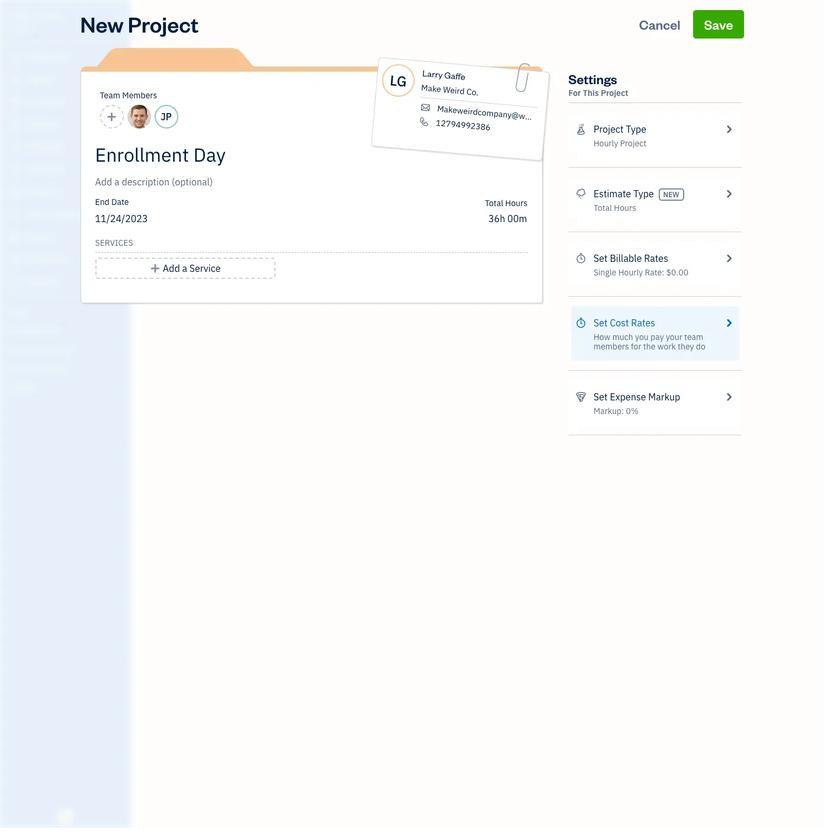 Task type: locate. For each thing, give the bounding box(es) containing it.
type
[[626, 123, 647, 135], [634, 188, 654, 200]]

timetracking image left cost at the right top of page
[[576, 316, 587, 330]]

0 vertical spatial rates
[[644, 253, 669, 264]]

total hours down estimate at the top
[[594, 203, 637, 213]]

end
[[95, 197, 110, 207]]

timetracking image for set billable rates
[[576, 251, 587, 266]]

add team member image
[[106, 110, 117, 124]]

makeweirdcompany@weird.co
[[437, 103, 551, 124]]

work
[[658, 341, 676, 352]]

single hourly rate : $0.00
[[594, 267, 689, 278]]

rates up "you"
[[632, 317, 656, 329]]

money image
[[8, 232, 22, 244]]

chevronright image for estimate type
[[724, 187, 735, 201]]

1 vertical spatial set
[[594, 317, 608, 329]]

set up how
[[594, 317, 608, 329]]

total hours
[[485, 198, 528, 209], [594, 203, 637, 213]]

markup: 0%
[[594, 406, 639, 417]]

team
[[685, 332, 704, 343]]

hours down estimate type
[[614, 203, 637, 213]]

chevronright image for set expense markup
[[724, 390, 735, 404]]

settings image
[[9, 383, 127, 392]]

1 vertical spatial timetracking image
[[576, 316, 587, 330]]

date
[[111, 197, 129, 207]]

how much you pay your team members for the work they do
[[594, 332, 706, 352]]

2 timetracking image from the top
[[576, 316, 587, 330]]

dashboard image
[[8, 52, 22, 63]]

expenses image
[[576, 390, 587, 404]]

settings for this project
[[569, 71, 629, 98]]

End date in  format text field
[[95, 213, 239, 225]]

3 chevronright image from the top
[[724, 251, 735, 266]]

3 set from the top
[[594, 391, 608, 403]]

project inside settings for this project
[[601, 88, 629, 98]]

plus image
[[150, 261, 161, 276]]

co.
[[466, 86, 479, 98]]

rates up rate at the top of page
[[644, 253, 669, 264]]

2 vertical spatial set
[[594, 391, 608, 403]]

total up hourly budget text box
[[485, 198, 504, 209]]

0 horizontal spatial hours
[[506, 198, 528, 209]]

rates
[[644, 253, 669, 264], [632, 317, 656, 329]]

they
[[678, 341, 695, 352]]

2 set from the top
[[594, 317, 608, 329]]

timetracking image
[[576, 251, 587, 266], [576, 316, 587, 330]]

save
[[705, 16, 734, 33]]

chevronright image
[[724, 122, 735, 136], [724, 187, 735, 201], [724, 251, 735, 266], [724, 390, 735, 404]]

services
[[95, 238, 133, 248]]

2 chevronright image from the top
[[724, 187, 735, 201]]

hourly
[[594, 138, 619, 149], [619, 267, 643, 278]]

weird
[[443, 84, 465, 97]]

set expense markup
[[594, 391, 681, 403]]

invoice image
[[8, 119, 22, 131]]

this
[[583, 88, 599, 98]]

1 vertical spatial rates
[[632, 317, 656, 329]]

project image
[[8, 187, 22, 199]]

hours up hourly budget text box
[[506, 198, 528, 209]]

set
[[594, 253, 608, 264], [594, 317, 608, 329], [594, 391, 608, 403]]

do
[[696, 341, 706, 352]]

expense
[[610, 391, 647, 403]]

set up markup:
[[594, 391, 608, 403]]

timer image
[[8, 209, 22, 221]]

lg
[[389, 70, 408, 91]]

set for set billable rates
[[594, 253, 608, 264]]

new project
[[80, 10, 199, 38]]

total
[[485, 198, 504, 209], [594, 203, 612, 213]]

apps image
[[9, 307, 127, 317]]

:
[[662, 267, 665, 278]]

projects image
[[576, 122, 587, 136]]

1 vertical spatial type
[[634, 188, 654, 200]]

larry gaffe make weird co.
[[421, 68, 479, 98]]

project type
[[594, 123, 647, 135]]

service
[[190, 263, 221, 274]]

1 set from the top
[[594, 253, 608, 264]]

0 vertical spatial type
[[626, 123, 647, 135]]

freshbooks image
[[56, 810, 75, 824]]

total down estimate at the top
[[594, 203, 612, 213]]

1 horizontal spatial total hours
[[594, 203, 637, 213]]

hourly project
[[594, 138, 647, 149]]

type for estimate type
[[634, 188, 654, 200]]

1 chevronright image from the top
[[724, 122, 735, 136]]

hours
[[506, 198, 528, 209], [614, 203, 637, 213]]

much
[[613, 332, 634, 343]]

type left new
[[634, 188, 654, 200]]

set for set expense markup
[[594, 391, 608, 403]]

1 timetracking image from the top
[[576, 251, 587, 266]]

type up hourly project
[[626, 123, 647, 135]]

bank connections image
[[9, 364, 127, 373]]

timetracking image left billable
[[576, 251, 587, 266]]

project
[[128, 10, 199, 38], [601, 88, 629, 98], [594, 123, 624, 135], [620, 138, 647, 149]]

total hours up hourly budget text box
[[485, 198, 528, 209]]

4 chevronright image from the top
[[724, 390, 735, 404]]

Project Description text field
[[95, 175, 421, 189]]

the
[[644, 341, 656, 352]]

estimate image
[[8, 97, 22, 108]]

hourly down project type
[[594, 138, 619, 149]]

0 vertical spatial timetracking image
[[576, 251, 587, 266]]

0%
[[626, 406, 639, 417]]

markup
[[649, 391, 681, 403]]

chart image
[[8, 254, 22, 266]]

pay
[[651, 332, 664, 343]]

$0.00
[[667, 267, 689, 278]]

end date
[[95, 197, 129, 207]]

hourly down set billable rates
[[619, 267, 643, 278]]

set up single
[[594, 253, 608, 264]]

0 vertical spatial set
[[594, 253, 608, 264]]

gaffe
[[444, 69, 466, 82]]

1 horizontal spatial total
[[594, 203, 612, 213]]

set for set cost rates
[[594, 317, 608, 329]]

a
[[182, 263, 187, 274]]

larry
[[422, 68, 443, 81]]



Task type: vqa. For each thing, say whether or not it's contained in the screenshot.
6 'BUTTON'
no



Task type: describe. For each thing, give the bounding box(es) containing it.
envelope image
[[419, 102, 432, 113]]

1 horizontal spatial hours
[[614, 203, 637, 213]]

Project Name text field
[[95, 143, 421, 167]]

turtle
[[9, 11, 43, 23]]

chevronright image for project type
[[724, 122, 735, 136]]

for
[[631, 341, 642, 352]]

type for project type
[[626, 123, 647, 135]]

for
[[569, 88, 581, 98]]

add a service button
[[95, 258, 275, 279]]

chevronright image for set billable rates
[[724, 251, 735, 266]]

owner
[[9, 24, 31, 33]]

members
[[594, 341, 629, 352]]

timetracking image for set cost rates
[[576, 316, 587, 330]]

save button
[[694, 10, 744, 39]]

main element
[[0, 0, 160, 829]]

chevronright image
[[724, 316, 735, 330]]

estimate type
[[594, 188, 654, 200]]

new
[[664, 190, 680, 199]]

you
[[636, 332, 649, 343]]

add
[[163, 263, 180, 274]]

report image
[[8, 277, 22, 289]]

0 horizontal spatial total
[[485, 198, 504, 209]]

payment image
[[8, 142, 22, 154]]

rate
[[645, 267, 662, 278]]

cancel button
[[629, 10, 692, 39]]

how
[[594, 332, 611, 343]]

team
[[100, 90, 120, 101]]

0 vertical spatial hourly
[[594, 138, 619, 149]]

single
[[594, 267, 617, 278]]

items and services image
[[9, 345, 127, 355]]

expense image
[[8, 164, 22, 176]]

estimate
[[594, 188, 632, 200]]

billable
[[610, 253, 642, 264]]

team members
[[100, 90, 157, 101]]

rates for set billable rates
[[644, 253, 669, 264]]

jp
[[161, 111, 172, 123]]

inc
[[46, 11, 62, 23]]

add a service
[[163, 263, 221, 274]]

new
[[80, 10, 124, 38]]

client image
[[8, 74, 22, 86]]

phone image
[[418, 117, 431, 127]]

1 vertical spatial hourly
[[619, 267, 643, 278]]

turtle inc owner
[[9, 11, 62, 33]]

rates for set cost rates
[[632, 317, 656, 329]]

cancel
[[639, 16, 681, 33]]

your
[[666, 332, 683, 343]]

cost
[[610, 317, 629, 329]]

markup:
[[594, 406, 624, 417]]

make
[[421, 82, 442, 95]]

members
[[122, 90, 157, 101]]

set cost rates
[[594, 317, 656, 329]]

estimates image
[[576, 187, 587, 201]]

settings
[[569, 71, 618, 87]]

Hourly Budget text field
[[489, 213, 528, 225]]

set billable rates
[[594, 253, 669, 264]]

team members image
[[9, 326, 127, 336]]

0 horizontal spatial total hours
[[485, 198, 528, 209]]

12794992386
[[436, 117, 491, 133]]



